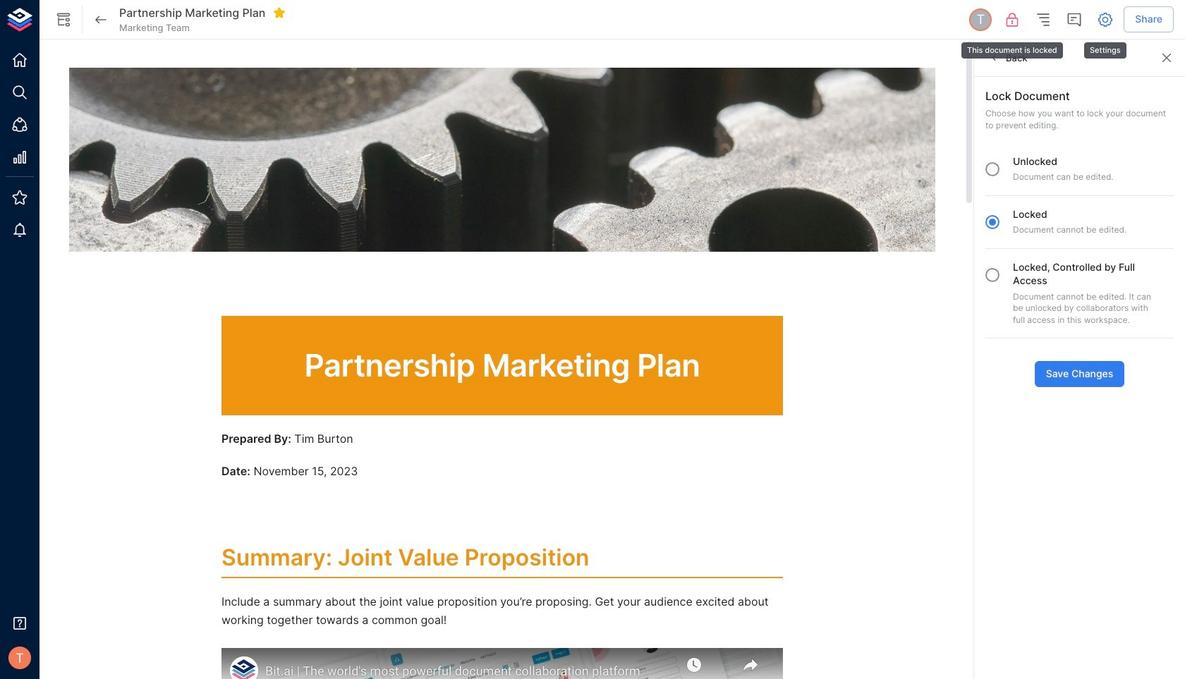 Task type: describe. For each thing, give the bounding box(es) containing it.
settings image
[[1097, 11, 1114, 28]]

table of contents image
[[1035, 11, 1052, 28]]

2 tooltip from the left
[[1083, 32, 1128, 60]]

this document is locked image
[[1004, 11, 1021, 28]]



Task type: locate. For each thing, give the bounding box(es) containing it.
option group
[[978, 154, 1174, 350]]

tooltip down settings image
[[1083, 32, 1128, 60]]

tooltip down this document is locked image
[[960, 32, 1064, 60]]

1 tooltip from the left
[[960, 32, 1064, 60]]

0 horizontal spatial tooltip
[[960, 32, 1064, 60]]

1 horizontal spatial tooltip
[[1083, 32, 1128, 60]]

go back image
[[92, 11, 109, 28]]

comments image
[[1066, 11, 1083, 28]]

tooltip
[[960, 32, 1064, 60], [1083, 32, 1128, 60]]

show wiki image
[[55, 11, 72, 28]]

remove favorite image
[[273, 7, 286, 19]]



Task type: vqa. For each thing, say whether or not it's contained in the screenshot.
dialog
no



